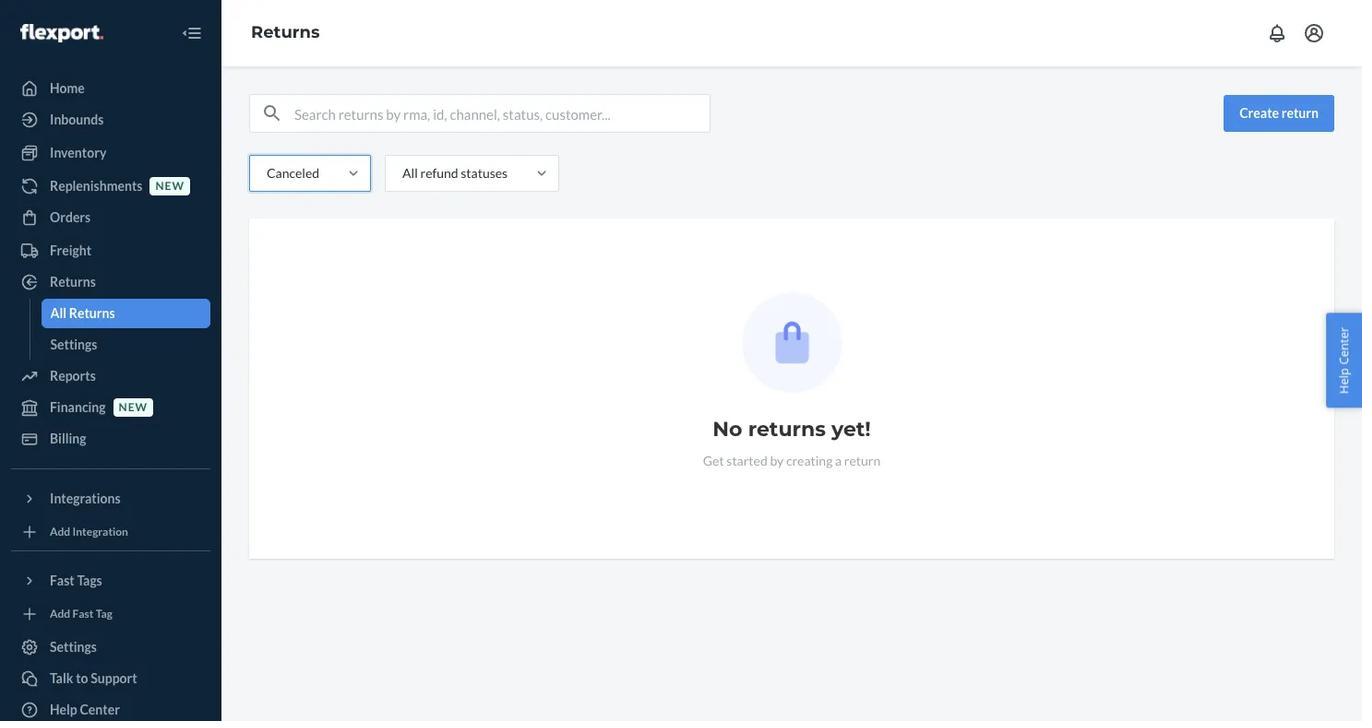 Task type: vqa. For each thing, say whether or not it's contained in the screenshot.
charge
no



Task type: locate. For each thing, give the bounding box(es) containing it.
empty list image
[[742, 293, 842, 393]]

add left integration
[[50, 526, 70, 539]]

center
[[1336, 327, 1353, 365], [80, 702, 120, 718]]

to
[[76, 671, 88, 687]]

settings
[[50, 337, 97, 353], [50, 640, 97, 655]]

1 vertical spatial settings
[[50, 640, 97, 655]]

return right the create
[[1282, 105, 1319, 121]]

add integration
[[50, 526, 128, 539]]

settings up reports
[[50, 337, 97, 353]]

reports link
[[11, 362, 210, 391]]

0 vertical spatial settings
[[50, 337, 97, 353]]

0 horizontal spatial all
[[50, 306, 66, 321]]

talk to support
[[50, 671, 137, 687]]

a
[[835, 453, 842, 469]]

1 vertical spatial returns link
[[11, 268, 210, 297]]

returns
[[251, 22, 320, 43], [50, 274, 96, 290], [69, 306, 115, 321]]

1 horizontal spatial new
[[155, 179, 185, 193]]

add for add integration
[[50, 526, 70, 539]]

all down freight in the left top of the page
[[50, 306, 66, 321]]

1 vertical spatial return
[[844, 453, 881, 469]]

help
[[1336, 368, 1353, 394], [50, 702, 77, 718]]

freight
[[50, 243, 91, 258]]

add
[[50, 526, 70, 539], [50, 608, 70, 622]]

settings up to
[[50, 640, 97, 655]]

0 vertical spatial add
[[50, 526, 70, 539]]

reports
[[50, 368, 96, 384]]

return
[[1282, 105, 1319, 121], [844, 453, 881, 469]]

return inside button
[[1282, 105, 1319, 121]]

return right a
[[844, 453, 881, 469]]

1 vertical spatial all
[[50, 306, 66, 321]]

fast left tag
[[72, 608, 94, 622]]

fast tags button
[[11, 567, 210, 596]]

1 add from the top
[[50, 526, 70, 539]]

all for all returns
[[50, 306, 66, 321]]

1 horizontal spatial center
[[1336, 327, 1353, 365]]

0 horizontal spatial center
[[80, 702, 120, 718]]

0 vertical spatial return
[[1282, 105, 1319, 121]]

center inside help center link
[[80, 702, 120, 718]]

get
[[703, 453, 724, 469]]

new
[[155, 179, 185, 193], [119, 401, 148, 415]]

0 vertical spatial center
[[1336, 327, 1353, 365]]

0 vertical spatial help
[[1336, 368, 1353, 394]]

1 horizontal spatial return
[[1282, 105, 1319, 121]]

replenishments
[[50, 178, 143, 194]]

get started by creating a return
[[703, 453, 881, 469]]

inventory
[[50, 145, 106, 161]]

settings link
[[41, 330, 210, 360], [11, 633, 210, 663]]

add down 'fast tags'
[[50, 608, 70, 622]]

by
[[770, 453, 784, 469]]

new up 'orders' link on the top left of the page
[[155, 179, 185, 193]]

1 vertical spatial add
[[50, 608, 70, 622]]

0 vertical spatial returns link
[[251, 22, 320, 43]]

all
[[403, 165, 418, 181], [50, 306, 66, 321]]

help center
[[1336, 327, 1353, 394], [50, 702, 120, 718]]

canceled
[[267, 165, 319, 181]]

freight link
[[11, 236, 210, 266]]

help inside button
[[1336, 368, 1353, 394]]

all left the refund
[[403, 165, 418, 181]]

1 vertical spatial help center
[[50, 702, 120, 718]]

help center link
[[11, 696, 210, 722]]

0 vertical spatial fast
[[50, 573, 75, 589]]

new for financing
[[119, 401, 148, 415]]

create return
[[1240, 105, 1319, 121]]

all refund statuses
[[403, 165, 508, 181]]

fast
[[50, 573, 75, 589], [72, 608, 94, 622]]

all for all refund statuses
[[403, 165, 418, 181]]

new for replenishments
[[155, 179, 185, 193]]

1 vertical spatial returns
[[50, 274, 96, 290]]

fast left tags
[[50, 573, 75, 589]]

center inside help center button
[[1336, 327, 1353, 365]]

new down "reports" link
[[119, 401, 148, 415]]

0 vertical spatial help center
[[1336, 327, 1353, 394]]

talk to support button
[[11, 665, 210, 694]]

no
[[713, 417, 743, 442]]

1 horizontal spatial help
[[1336, 368, 1353, 394]]

fast inside dropdown button
[[50, 573, 75, 589]]

0 vertical spatial settings link
[[41, 330, 210, 360]]

1 horizontal spatial help center
[[1336, 327, 1353, 394]]

create return button
[[1224, 95, 1335, 132]]

0 horizontal spatial new
[[119, 401, 148, 415]]

add for add fast tag
[[50, 608, 70, 622]]

1 horizontal spatial returns link
[[251, 22, 320, 43]]

0 vertical spatial new
[[155, 179, 185, 193]]

1 horizontal spatial all
[[403, 165, 418, 181]]

open notifications image
[[1266, 22, 1289, 44]]

0 horizontal spatial help center
[[50, 702, 120, 718]]

inbounds
[[50, 112, 104, 127]]

returns link
[[251, 22, 320, 43], [11, 268, 210, 297]]

settings link down the all returns link
[[41, 330, 210, 360]]

settings link up support
[[11, 633, 210, 663]]

tag
[[96, 608, 113, 622]]

0 vertical spatial all
[[403, 165, 418, 181]]

1 vertical spatial new
[[119, 401, 148, 415]]

add fast tag link
[[11, 604, 210, 626]]

all returns link
[[41, 299, 210, 329]]

2 add from the top
[[50, 608, 70, 622]]

0 horizontal spatial help
[[50, 702, 77, 718]]

tags
[[77, 573, 102, 589]]

1 vertical spatial center
[[80, 702, 120, 718]]

Search returns by rma, id, channel, status, customer... text field
[[294, 95, 710, 132]]

2 vertical spatial returns
[[69, 306, 115, 321]]



Task type: describe. For each thing, give the bounding box(es) containing it.
0 horizontal spatial returns link
[[11, 268, 210, 297]]

no returns yet!
[[713, 417, 871, 442]]

orders
[[50, 210, 91, 225]]

returns inside returns link
[[50, 274, 96, 290]]

1 vertical spatial fast
[[72, 608, 94, 622]]

financing
[[50, 400, 106, 415]]

returns
[[748, 417, 826, 442]]

creating
[[786, 453, 833, 469]]

integrations
[[50, 491, 121, 507]]

integration
[[72, 526, 128, 539]]

0 vertical spatial returns
[[251, 22, 320, 43]]

2 settings from the top
[[50, 640, 97, 655]]

open account menu image
[[1303, 22, 1325, 44]]

orders link
[[11, 203, 210, 233]]

home
[[50, 80, 85, 96]]

home link
[[11, 74, 210, 103]]

returns inside the all returns link
[[69, 306, 115, 321]]

talk
[[50, 671, 73, 687]]

add integration link
[[11, 521, 210, 544]]

1 vertical spatial help
[[50, 702, 77, 718]]

yet!
[[832, 417, 871, 442]]

flexport logo image
[[20, 24, 103, 42]]

create
[[1240, 105, 1279, 121]]

integrations button
[[11, 485, 210, 514]]

started
[[727, 453, 768, 469]]

all returns
[[50, 306, 115, 321]]

1 settings from the top
[[50, 337, 97, 353]]

help center button
[[1327, 314, 1362, 408]]

statuses
[[461, 165, 508, 181]]

add fast tag
[[50, 608, 113, 622]]

inbounds link
[[11, 105, 210, 135]]

help center inside button
[[1336, 327, 1353, 394]]

refund
[[420, 165, 458, 181]]

close navigation image
[[181, 22, 203, 44]]

inventory link
[[11, 138, 210, 168]]

support
[[91, 671, 137, 687]]

billing
[[50, 431, 86, 447]]

1 vertical spatial settings link
[[11, 633, 210, 663]]

0 horizontal spatial return
[[844, 453, 881, 469]]

billing link
[[11, 425, 210, 454]]

fast tags
[[50, 573, 102, 589]]



